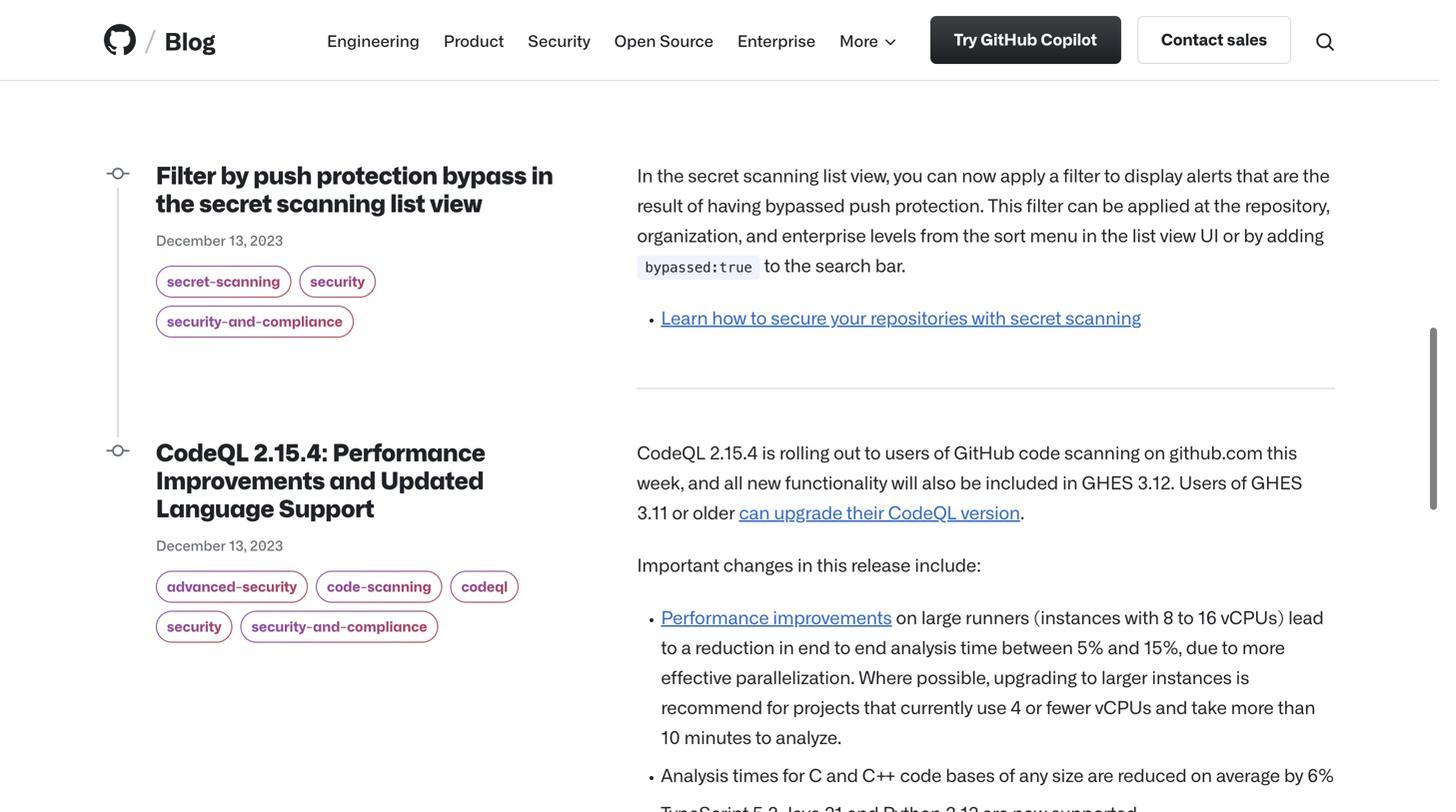 Task type: describe. For each thing, give the bounding box(es) containing it.
compliance for the bottom security-and-compliance link
[[347, 618, 428, 635]]

2 horizontal spatial can
[[1068, 194, 1099, 216]]

to down improvements
[[835, 637, 851, 658]]

runners
[[966, 607, 1030, 628]]

push inside in the secret scanning list view, you can now apply a filter to display alerts that are the result of having bypassed push protection. this filter can be applied at the repository, organization, and enterprise levels from the sort menu in the list view ui or by adding
[[850, 194, 891, 216]]

filter
[[156, 160, 216, 189]]

december 13, 2023 for the
[[156, 232, 283, 249]]

also
[[923, 472, 957, 493]]

rolling
[[780, 442, 830, 463]]

8
[[1164, 607, 1174, 628]]

release
[[852, 554, 911, 576]]

enterprise
[[738, 30, 816, 49]]

secret inside in the secret scanning list view, you can now apply a filter to display alerts that are the result of having bypassed push protection. this filter can be applied at the repository, organization, and enterprise levels from the sort menu in the list view ui or by adding
[[688, 164, 739, 186]]

codeql 2.15.4: performance improvements and updated language support link
[[156, 437, 486, 522]]

to inside codeql 2.15.4 is rolling out to users of github code scanning on github.com this week, and all new functionality will also be included in ghes 3.12. users of ghes 3.11 or older
[[865, 442, 881, 463]]

codeql for codeql 2.15.4 is rolling out to users of github code scanning on github.com this week, and all new functionality will also be included in ghes 3.12. users of ghes 3.11 or older
[[637, 442, 706, 463]]

functionality
[[785, 472, 888, 493]]

view inside filter by push protection bypass in the secret scanning list view
[[430, 188, 483, 217]]

1 vertical spatial more
[[1232, 697, 1275, 718]]

users
[[885, 442, 930, 463]]

adding
[[1268, 224, 1325, 246]]

engineering
[[327, 30, 420, 49]]

performance improvements link
[[661, 607, 893, 628]]

0 vertical spatial with
[[972, 307, 1007, 328]]

now
[[962, 164, 997, 186]]

all
[[724, 472, 743, 493]]

1 horizontal spatial performance
[[661, 607, 769, 628]]

changes
[[724, 554, 794, 576]]

0 horizontal spatial security link
[[156, 612, 233, 644]]

and inside codeql 2.15.4: performance improvements and updated language support
[[330, 465, 376, 494]]

in inside in the secret scanning list view, you can now apply a filter to display alerts that are the result of having bypassed push protection. this filter can be applied at the repository, organization, and enterprise levels from the sort menu in the list view ui or by adding
[[1082, 224, 1098, 246]]

or inside in the secret scanning list view, you can now apply a filter to display alerts that are the result of having bypassed push protection. this filter can be applied at the repository, organization, and enterprise levels from the sort menu in the list view ui or by adding
[[1224, 224, 1240, 246]]

will
[[892, 472, 919, 493]]

0 vertical spatial more
[[1243, 637, 1286, 658]]

analysis
[[661, 765, 729, 786]]

bypassed:true
[[645, 260, 753, 276]]

codeql link
[[451, 572, 519, 604]]

6%
[[1308, 765, 1335, 786]]

more button
[[840, 28, 899, 52]]

0 horizontal spatial are
[[1088, 765, 1114, 786]]

levels
[[871, 224, 917, 246]]

any
[[1020, 765, 1049, 786]]

vcpus)
[[1222, 607, 1285, 628]]

size
[[1053, 765, 1084, 786]]

important
[[637, 554, 720, 576]]

upgrading
[[994, 667, 1078, 688]]

parallelization.
[[736, 667, 855, 688]]

search toggle image
[[1316, 32, 1336, 52]]

filter by push protection bypass in the secret scanning list view link
[[156, 160, 554, 217]]

filter by push protection bypass in the secret scanning list view
[[156, 160, 554, 217]]

10
[[661, 727, 681, 748]]

version
[[961, 502, 1021, 523]]

code-scanning link
[[316, 572, 443, 604]]

a inside the on large runners (instances with 8 to 16 vcpus) lead to a reduction in end to end analysis time between 5% and 15%, due to more effective parallelization. where possible, upgrading to larger instances is recommend for projects that currently use 4 or fewer vcpus and take more than 10 minutes to analyze.
[[682, 637, 692, 658]]

code-scanning
[[327, 578, 432, 595]]

try github copilot link
[[931, 16, 1122, 64]]

improvements
[[773, 607, 893, 628]]

that inside the on large runners (instances with 8 to 16 vcpus) lead to a reduction in end to end analysis time between 5% and 15%, due to more effective parallelization. where possible, upgrading to larger instances is recommend for projects that currently use 4 or fewer vcpus and take more than 10 minutes to analyze.
[[864, 697, 897, 718]]

by inside filter by push protection bypass in the secret scanning list view
[[221, 160, 249, 189]]

security-and-compliance for the bottom security-and-compliance link
[[252, 618, 428, 635]]

recommend
[[661, 697, 763, 718]]

security-and-compliance for the top security-and-compliance link
[[167, 313, 343, 330]]

13, for support
[[229, 537, 247, 554]]

applied
[[1128, 194, 1191, 216]]

try github copilot
[[955, 29, 1098, 48]]

2023 for support
[[250, 537, 283, 554]]

in inside codeql 2.15.4 is rolling out to users of github code scanning on github.com this week, and all new functionality will also be included in ghes 3.12. users of ghes 3.11 or older
[[1063, 472, 1078, 493]]

upgrade
[[774, 502, 843, 523]]

blog
[[164, 25, 216, 54]]

engineering link
[[327, 28, 420, 52]]

the down applied
[[1102, 224, 1129, 246]]

list inside filter by push protection bypass in the secret scanning list view
[[391, 188, 426, 217]]

possible,
[[917, 667, 990, 688]]

0 vertical spatial security link
[[299, 266, 376, 298]]

average
[[1217, 765, 1281, 786]]

and- for the top security-and-compliance link
[[229, 313, 263, 330]]

included
[[986, 472, 1059, 493]]

to inside in the secret scanning list view, you can now apply a filter to display alerts that are the result of having bypassed push protection. this filter can be applied at the repository, organization, and enterprise levels from the sort menu in the list view ui or by adding
[[1105, 164, 1121, 186]]

open source
[[615, 30, 714, 49]]

performance inside codeql 2.15.4: performance improvements and updated language support
[[333, 437, 486, 466]]

1 horizontal spatial list
[[823, 164, 847, 186]]

in inside filter by push protection bypass in the secret scanning list view
[[532, 160, 554, 189]]

from
[[921, 224, 960, 246]]

times
[[733, 765, 779, 786]]

minutes
[[685, 727, 752, 748]]

chevron down image
[[883, 33, 899, 49]]

are inside in the secret scanning list view, you can now apply a filter to display alerts that are the result of having bypassed push protection. this filter can be applied at the repository, organization, and enterprise levels from the sort menu in the list view ui or by adding
[[1274, 164, 1300, 186]]

week,
[[637, 472, 684, 493]]

effective
[[661, 667, 732, 688]]

2 vertical spatial security
[[167, 618, 222, 635]]

0 vertical spatial security-and-compliance link
[[156, 306, 354, 338]]

can upgrade their codeql version link
[[739, 502, 1021, 523]]

on large runners (instances with 8 to 16 vcpus) lead to a reduction in end to end analysis time between 5% and 15%, due to more effective parallelization. where possible, upgrading to larger instances is recommend for projects that currently use 4 or fewer vcpus and take more than 10 minutes to analyze.
[[661, 607, 1325, 748]]

product
[[444, 30, 504, 49]]

apply
[[1001, 164, 1046, 186]]

where
[[859, 667, 913, 688]]

of inside in the secret scanning list view, you can now apply a filter to display alerts that are the result of having bypassed push protection. this filter can be applied at the repository, organization, and enterprise levels from the sort menu in the list view ui or by adding
[[687, 194, 704, 216]]

learn how to secure your repositories with secret scanning link
[[661, 307, 1142, 328]]

open source link
[[615, 28, 714, 52]]

1 ghes from the left
[[1082, 472, 1134, 493]]

scanning inside codeql 2.15.4 is rolling out to users of github code scanning on github.com this week, and all new functionality will also be included in ghes 3.12. users of ghes 3.11 or older
[[1065, 442, 1141, 463]]

the right at on the right
[[1215, 194, 1242, 216]]

2 end from the left
[[855, 637, 887, 658]]

this inside codeql 2.15.4 is rolling out to users of github code scanning on github.com this week, and all new functionality will also be included in ghes 3.12. users of ghes 3.11 or older
[[1268, 442, 1298, 463]]

13, for secret
[[229, 232, 247, 249]]

secret-
[[167, 273, 216, 290]]

december for language
[[156, 537, 226, 554]]

security- for the bottom security-and-compliance link
[[252, 618, 313, 635]]

and inside in the secret scanning list view, you can now apply a filter to display alerts that are the result of having bypassed push protection. this filter can be applied at the repository, organization, and enterprise levels from the sort menu in the list view ui or by adding
[[746, 224, 778, 246]]

scanning inside filter by push protection bypass in the secret scanning list view
[[277, 188, 386, 217]]

0 vertical spatial security
[[310, 273, 365, 290]]

with inside the on large runners (instances with 8 to 16 vcpus) lead to a reduction in end to end analysis time between 5% and 15%, due to more effective parallelization. where possible, upgrading to larger instances is recommend for projects that currently use 4 or fewer vcpus and take more than 10 minutes to analyze.
[[1125, 607, 1160, 628]]

in the secret scanning list view, you can now apply a filter to display alerts that are the result of having bypassed push protection. this filter can be applied at the repository, organization, and enterprise levels from the sort menu in the list view ui or by adding
[[637, 164, 1331, 246]]

bypassed:true to the search bar.
[[645, 254, 906, 276]]

learn
[[661, 307, 708, 328]]

github.com
[[1170, 442, 1264, 463]]

and inside codeql 2.15.4 is rolling out to users of github code scanning on github.com this week, and all new functionality will also be included in ghes 3.12. users of ghes 3.11 or older
[[688, 472, 720, 493]]

visit github image
[[104, 24, 136, 56]]

secret for filter by push protection bypass in the secret scanning list view
[[199, 188, 272, 217]]

2 horizontal spatial codeql
[[889, 502, 957, 523]]

of right users
[[1232, 472, 1248, 493]]

menu
[[1030, 224, 1078, 246]]

1 end from the left
[[799, 637, 831, 658]]

search
[[816, 254, 872, 276]]

15%,
[[1144, 637, 1183, 658]]

view,
[[851, 164, 890, 186]]

commit image
[[104, 160, 132, 188]]

language
[[156, 493, 274, 522]]

and right c at bottom
[[827, 765, 859, 786]]

take
[[1192, 697, 1228, 718]]

advanced-
[[167, 578, 242, 595]]

important changes in this release include:
[[637, 554, 982, 576]]

a inside in the secret scanning list view, you can now apply a filter to display alerts that are the result of having bypassed push protection. this filter can be applied at the repository, organization, and enterprise levels from the sort menu in the list view ui or by adding
[[1050, 164, 1060, 186]]



Task type: vqa. For each thing, say whether or not it's contained in the screenshot.
'renderer'
no



Task type: locate. For each thing, give the bounding box(es) containing it.
1 13, from the top
[[229, 232, 247, 249]]

security
[[528, 30, 591, 49]]

2023 up secret-scanning at the left top
[[250, 232, 283, 249]]

3.11
[[637, 502, 668, 523]]

0 horizontal spatial a
[[682, 637, 692, 658]]

on up analysis
[[897, 607, 918, 628]]

to left display
[[1105, 164, 1121, 186]]

of left any
[[1000, 765, 1016, 786]]

2023 for secret
[[250, 232, 283, 249]]

13, up secret-scanning at the left top
[[229, 232, 247, 249]]

be inside codeql 2.15.4 is rolling out to users of github code scanning on github.com this week, and all new functionality will also be included in ghes 3.12. users of ghes 3.11 or older
[[961, 472, 982, 493]]

0 horizontal spatial be
[[961, 472, 982, 493]]

december up secret-
[[156, 232, 226, 249]]

analysis
[[891, 637, 957, 658]]

december 13, 2023 for language
[[156, 537, 283, 554]]

1 vertical spatial that
[[864, 697, 897, 718]]

1 horizontal spatial that
[[1237, 164, 1270, 186]]

or right 3.11
[[672, 502, 689, 523]]

16
[[1199, 607, 1218, 628]]

0 vertical spatial a
[[1050, 164, 1060, 186]]

filter up menu
[[1027, 194, 1064, 216]]

1 horizontal spatial are
[[1274, 164, 1300, 186]]

repository,
[[1246, 194, 1330, 216]]

be
[[1103, 194, 1124, 216], [961, 472, 982, 493]]

is right instances
[[1237, 667, 1250, 688]]

the down enterprise
[[785, 254, 812, 276]]

push down "view,"
[[850, 194, 891, 216]]

blog link
[[164, 22, 216, 58]]

1 vertical spatial performance
[[661, 607, 769, 628]]

and-
[[229, 313, 263, 330], [313, 618, 347, 635]]

view inside in the secret scanning list view, you can now apply a filter to display alerts that are the result of having bypassed push protection. this filter can be applied at the repository, organization, and enterprise levels from the sort menu in the list view ui or by adding
[[1161, 224, 1197, 246]]

to
[[1105, 164, 1121, 186], [765, 254, 781, 276], [751, 307, 767, 328], [865, 442, 881, 463], [1178, 607, 1195, 628], [661, 637, 678, 658], [835, 637, 851, 658], [1223, 637, 1239, 658], [1082, 667, 1098, 688], [756, 727, 772, 748]]

1 vertical spatial december
[[156, 537, 226, 554]]

the right in
[[657, 164, 684, 186]]

can up menu
[[1068, 194, 1099, 216]]

push
[[254, 160, 312, 189], [850, 194, 891, 216]]

0 horizontal spatial and-
[[229, 313, 263, 330]]

1 horizontal spatial ghes
[[1252, 472, 1303, 493]]

compliance for the top security-and-compliance link
[[263, 313, 343, 330]]

1 horizontal spatial on
[[1145, 442, 1166, 463]]

alerts
[[1187, 164, 1233, 186]]

scanning inside in the secret scanning list view, you can now apply a filter to display alerts that are the result of having bypassed push protection. this filter can be applied at the repository, organization, and enterprise levels from the sort menu in the list view ui or by adding
[[743, 164, 819, 186]]

2 horizontal spatial security
[[310, 273, 365, 290]]

1 vertical spatial security
[[242, 578, 297, 595]]

1 horizontal spatial or
[[1026, 697, 1043, 718]]

to inside bypassed:true to the search bar.
[[765, 254, 781, 276]]

1 vertical spatial can
[[1068, 194, 1099, 216]]

that right alerts
[[1237, 164, 1270, 186]]

and up 'larger'
[[1108, 637, 1140, 658]]

be right also
[[961, 472, 982, 493]]

performance
[[333, 437, 486, 466], [661, 607, 769, 628]]

ui
[[1201, 224, 1220, 246]]

by left "adding"
[[1244, 224, 1264, 246]]

improvements
[[156, 465, 325, 494]]

by left 6%
[[1285, 765, 1304, 786]]

advanced-security link
[[156, 572, 308, 604]]

that down where
[[864, 697, 897, 718]]

contact
[[1162, 29, 1224, 48]]

1 horizontal spatial a
[[1050, 164, 1060, 186]]

between
[[1002, 637, 1074, 658]]

updated
[[381, 465, 484, 494]]

1 vertical spatial with
[[1125, 607, 1160, 628]]

to right 8
[[1178, 607, 1195, 628]]

1 horizontal spatial can
[[927, 164, 958, 186]]

to right due
[[1223, 637, 1239, 658]]

github up 'included'
[[955, 442, 1015, 463]]

this right github.com
[[1268, 442, 1298, 463]]

and up bypassed:true to the search bar.
[[746, 224, 778, 246]]

users
[[1179, 472, 1228, 493]]

1 2023 from the top
[[250, 232, 283, 249]]

0 horizontal spatial can
[[739, 502, 770, 523]]

2 ghes from the left
[[1252, 472, 1303, 493]]

in up parallelization.
[[779, 637, 795, 658]]

1 vertical spatial or
[[672, 502, 689, 523]]

the inside filter by push protection bypass in the secret scanning list view
[[156, 188, 194, 217]]

compliance down 'code-scanning' link
[[347, 618, 428, 635]]

0 horizontal spatial end
[[799, 637, 831, 658]]

0 vertical spatial or
[[1224, 224, 1240, 246]]

ghes left 3.12.
[[1082, 472, 1134, 493]]

1 vertical spatial security-
[[252, 618, 313, 635]]

the inside bypassed:true to the search bar.
[[785, 254, 812, 276]]

1 vertical spatial github
[[955, 442, 1015, 463]]

bases
[[946, 765, 996, 786]]

out
[[834, 442, 861, 463]]

protection
[[317, 160, 438, 189]]

0 horizontal spatial secret
[[199, 188, 272, 217]]

include:
[[915, 554, 982, 576]]

open
[[615, 30, 656, 49]]

fewer
[[1047, 697, 1092, 718]]

can up protection.
[[927, 164, 958, 186]]

more
[[1243, 637, 1286, 658], [1232, 697, 1275, 718]]

security inside advanced-security link
[[242, 578, 297, 595]]

older
[[693, 502, 735, 523]]

security-and-compliance link down 'code-'
[[241, 612, 439, 644]]

more down vcpus)
[[1243, 637, 1286, 658]]

1 vertical spatial code
[[901, 765, 942, 786]]

that inside in the secret scanning list view, you can now apply a filter to display alerts that are the result of having bypassed push protection. this filter can be applied at the repository, organization, and enterprise levels from the sort menu in the list view ui or by adding
[[1237, 164, 1270, 186]]

0 vertical spatial that
[[1237, 164, 1270, 186]]

security link down advanced-
[[156, 612, 233, 644]]

2 december 13, 2023 from the top
[[156, 537, 283, 554]]

for left c at bottom
[[783, 765, 805, 786]]

analyze.
[[776, 727, 842, 748]]

more
[[840, 30, 879, 49]]

0 vertical spatial security-and-compliance
[[167, 313, 343, 330]]

in right menu
[[1082, 224, 1098, 246]]

a
[[1050, 164, 1060, 186], [682, 637, 692, 658]]

1 vertical spatial push
[[850, 194, 891, 216]]

0 vertical spatial december 13, 2023
[[156, 232, 283, 249]]

large
[[922, 607, 962, 628]]

1 vertical spatial security-and-compliance
[[252, 618, 428, 635]]

1 vertical spatial compliance
[[347, 618, 428, 635]]

0 vertical spatial and-
[[229, 313, 263, 330]]

compliance down the secret-scanning link
[[263, 313, 343, 330]]

by right filter
[[221, 160, 249, 189]]

to up times
[[756, 727, 772, 748]]

with left 8
[[1125, 607, 1160, 628]]

on
[[1145, 442, 1166, 463], [897, 607, 918, 628], [1191, 765, 1213, 786]]

your
[[831, 307, 867, 328]]

push inside filter by push protection bypass in the secret scanning list view
[[254, 160, 312, 189]]

in
[[532, 160, 554, 189], [1082, 224, 1098, 246], [1063, 472, 1078, 493], [798, 554, 813, 576], [779, 637, 795, 658]]

and- for the bottom security-and-compliance link
[[313, 618, 347, 635]]

projects
[[793, 697, 860, 718]]

2 horizontal spatial secret
[[1011, 307, 1062, 328]]

0 vertical spatial by
[[221, 160, 249, 189]]

secret down menu
[[1011, 307, 1062, 328]]

0 horizontal spatial security-
[[167, 313, 229, 330]]

in right 'changes'
[[798, 554, 813, 576]]

commit image
[[104, 438, 132, 466]]

to right how
[[751, 307, 767, 328]]

more right take
[[1232, 697, 1275, 718]]

0 vertical spatial is
[[762, 442, 776, 463]]

1 horizontal spatial codeql
[[637, 442, 706, 463]]

0 vertical spatial github
[[981, 29, 1038, 48]]

for inside the on large runners (instances with 8 to 16 vcpus) lead to a reduction in end to end analysis time between 5% and 15%, due to more effective parallelization. where possible, upgrading to larger instances is recommend for projects that currently use 4 or fewer vcpus and take more than 10 minutes to analyze.
[[767, 697, 789, 718]]

to up effective
[[661, 637, 678, 658]]

0 vertical spatial compliance
[[263, 313, 343, 330]]

secret for learn how to secure your repositories with secret scanning
[[1011, 307, 1062, 328]]

1 vertical spatial are
[[1088, 765, 1114, 786]]

of up also
[[934, 442, 951, 463]]

1 vertical spatial december 13, 2023
[[156, 537, 283, 554]]

/
[[144, 20, 156, 59]]

copilot
[[1041, 29, 1098, 48]]

0 horizontal spatial that
[[864, 697, 897, 718]]

contact sales
[[1162, 29, 1268, 48]]

repositories
[[871, 307, 968, 328]]

reduced
[[1118, 765, 1187, 786]]

1 horizontal spatial end
[[855, 637, 887, 658]]

security left 'code-'
[[242, 578, 297, 595]]

2 2023 from the top
[[250, 537, 283, 554]]

to right out
[[865, 442, 881, 463]]

having
[[708, 194, 762, 216]]

2 13, from the top
[[229, 537, 247, 554]]

in inside the on large runners (instances with 8 to 16 vcpus) lead to a reduction in end to end analysis time between 5% and 15%, due to more effective parallelization. where possible, upgrading to larger instances is recommend for projects that currently use 4 or fewer vcpus and take more than 10 minutes to analyze.
[[779, 637, 795, 658]]

2.15.4
[[710, 442, 758, 463]]

how
[[712, 307, 747, 328]]

1 vertical spatial filter
[[1027, 194, 1064, 216]]

be left applied
[[1103, 194, 1124, 216]]

secret inside filter by push protection bypass in the secret scanning list view
[[199, 188, 272, 217]]

2 december from the top
[[156, 537, 226, 554]]

codeql 2.15.4: performance improvements and updated language support
[[156, 437, 486, 522]]

on inside the on large runners (instances with 8 to 16 vcpus) lead to a reduction in end to end analysis time between 5% and 15%, due to more effective parallelization. where possible, upgrading to larger instances is recommend for projects that currently use 4 or fewer vcpus and take more than 10 minutes to analyze.
[[897, 607, 918, 628]]

code
[[1019, 442, 1061, 463], [901, 765, 942, 786]]

security down filter by push protection bypass in the secret scanning list view
[[310, 273, 365, 290]]

1 vertical spatial a
[[682, 637, 692, 658]]

security link down filter by push protection bypass in the secret scanning list view
[[299, 266, 376, 298]]

with
[[972, 307, 1007, 328], [1125, 607, 1160, 628]]

on up 3.12.
[[1145, 442, 1166, 463]]

the up repository,
[[1304, 164, 1331, 186]]

the right commit icon
[[156, 188, 194, 217]]

is inside the on large runners (instances with 8 to 16 vcpus) lead to a reduction in end to end analysis time between 5% and 15%, due to more effective parallelization. where possible, upgrading to larger instances is recommend for projects that currently use 4 or fewer vcpus and take more than 10 minutes to analyze.
[[1237, 667, 1250, 688]]

1 vertical spatial for
[[783, 765, 805, 786]]

1 vertical spatial list
[[391, 188, 426, 217]]

2 horizontal spatial list
[[1133, 224, 1157, 246]]

in right 'included'
[[1063, 472, 1078, 493]]

the
[[657, 164, 684, 186], [1304, 164, 1331, 186], [156, 188, 194, 217], [1215, 194, 1242, 216], [964, 224, 990, 246], [1102, 224, 1129, 246], [785, 254, 812, 276]]

0 horizontal spatial compliance
[[263, 313, 343, 330]]

end down improvements
[[799, 637, 831, 658]]

1 horizontal spatial by
[[1244, 224, 1264, 246]]

1 december from the top
[[156, 232, 226, 249]]

0 horizontal spatial this
[[817, 554, 848, 576]]

github right try
[[981, 29, 1038, 48]]

are
[[1274, 164, 1300, 186], [1088, 765, 1114, 786]]

1 vertical spatial 13,
[[229, 537, 247, 554]]

0 horizontal spatial code
[[901, 765, 942, 786]]

1 vertical spatial by
[[1244, 224, 1264, 246]]

is up new
[[762, 442, 776, 463]]

filter
[[1064, 164, 1101, 186], [1027, 194, 1064, 216]]

secret
[[688, 164, 739, 186], [199, 188, 272, 217], [1011, 307, 1062, 328]]

list left "view,"
[[823, 164, 847, 186]]

0 vertical spatial on
[[1145, 442, 1166, 463]]

2 vertical spatial on
[[1191, 765, 1213, 786]]

0 horizontal spatial on
[[897, 607, 918, 628]]

0 vertical spatial 2023
[[250, 232, 283, 249]]

0 horizontal spatial list
[[391, 188, 426, 217]]

code up 'included'
[[1019, 442, 1061, 463]]

bypassed
[[766, 194, 846, 216]]

of
[[687, 194, 704, 216], [934, 442, 951, 463], [1232, 472, 1248, 493], [1000, 765, 1016, 786]]

enterprise link
[[738, 28, 816, 52]]

0 vertical spatial filter
[[1064, 164, 1101, 186]]

of up 'organization,' at the top of the page
[[687, 194, 704, 216]]

with right "repositories"
[[972, 307, 1007, 328]]

organization,
[[637, 224, 742, 246]]

1 vertical spatial 2023
[[250, 537, 283, 554]]

new
[[747, 472, 781, 493]]

codeql inside codeql 2.15.4: performance improvements and updated language support
[[156, 437, 249, 466]]

2 vertical spatial by
[[1285, 765, 1304, 786]]

2 horizontal spatial or
[[1224, 224, 1240, 246]]

compliance
[[263, 313, 343, 330], [347, 618, 428, 635]]

0 horizontal spatial performance
[[333, 437, 486, 466]]

0 horizontal spatial by
[[221, 160, 249, 189]]

in right bypass
[[532, 160, 554, 189]]

13, up advanced-security
[[229, 537, 247, 554]]

security- down advanced-security link
[[252, 618, 313, 635]]

or right ui
[[1224, 224, 1240, 246]]

1 vertical spatial security-and-compliance link
[[241, 612, 439, 644]]

4
[[1011, 697, 1022, 718]]

codeql for codeql 2.15.4: performance improvements and updated language support
[[156, 437, 249, 466]]

a up effective
[[682, 637, 692, 658]]

are right size
[[1088, 765, 1114, 786]]

in
[[637, 164, 653, 186]]

be inside in the secret scanning list view, you can now apply a filter to display alerts that are the result of having bypassed push protection. this filter can be applied at the repository, organization, and enterprise levels from the sort menu in the list view ui or by adding
[[1103, 194, 1124, 216]]

by
[[221, 160, 249, 189], [1244, 224, 1264, 246], [1285, 765, 1304, 786]]

codeql down also
[[889, 502, 957, 523]]

security-and-compliance link down the secret-scanning link
[[156, 306, 354, 338]]

security-
[[167, 313, 229, 330], [252, 618, 313, 635]]

1 december 13, 2023 from the top
[[156, 232, 283, 249]]

product link
[[444, 28, 504, 52]]

github inside codeql 2.15.4 is rolling out to users of github code scanning on github.com this week, and all new functionality will also be included in ghes 3.12. users of ghes 3.11 or older
[[955, 442, 1015, 463]]

1 horizontal spatial is
[[1237, 667, 1250, 688]]

2 vertical spatial list
[[1133, 224, 1157, 246]]

can down new
[[739, 502, 770, 523]]

performance up reduction
[[661, 607, 769, 628]]

list down applied
[[1133, 224, 1157, 246]]

ghes down github.com
[[1252, 472, 1303, 493]]

security- for the top security-and-compliance link
[[167, 313, 229, 330]]

1 vertical spatial this
[[817, 554, 848, 576]]

(instances
[[1034, 607, 1121, 628]]

or inside codeql 2.15.4 is rolling out to users of github code scanning on github.com this week, and all new functionality will also be included in ghes 3.12. users of ghes 3.11 or older
[[672, 502, 689, 523]]

1 vertical spatial and-
[[313, 618, 347, 635]]

0 vertical spatial security-
[[167, 313, 229, 330]]

for down parallelization.
[[767, 697, 789, 718]]

1 horizontal spatial security link
[[299, 266, 376, 298]]

try
[[955, 29, 978, 48]]

the left "sort"
[[964, 224, 990, 246]]

bypass
[[442, 160, 527, 189]]

1 horizontal spatial be
[[1103, 194, 1124, 216]]

december for the
[[156, 232, 226, 249]]

time
[[961, 637, 998, 658]]

code inside codeql 2.15.4 is rolling out to users of github code scanning on github.com this week, and all new functionality will also be included in ghes 3.12. users of ghes 3.11 or older
[[1019, 442, 1061, 463]]

this
[[989, 194, 1023, 216]]

instances
[[1152, 667, 1233, 688]]

0 vertical spatial be
[[1103, 194, 1124, 216]]

2 vertical spatial secret
[[1011, 307, 1062, 328]]

by inside in the secret scanning list view, you can now apply a filter to display alerts that are the result of having bypassed push protection. this filter can be applied at the repository, organization, and enterprise levels from the sort menu in the list view ui or by adding
[[1244, 224, 1264, 246]]

0 horizontal spatial push
[[254, 160, 312, 189]]

than
[[1279, 697, 1316, 718]]

contact sales link
[[1138, 16, 1292, 64]]

c++
[[863, 765, 897, 786]]

and right 2.15.4:
[[330, 465, 376, 494]]

1 vertical spatial view
[[1161, 224, 1197, 246]]

1 horizontal spatial view
[[1161, 224, 1197, 246]]

on left average
[[1191, 765, 1213, 786]]

and down instances
[[1156, 697, 1188, 718]]

and- down 'code-'
[[313, 618, 347, 635]]

0 horizontal spatial ghes
[[1082, 472, 1134, 493]]

github
[[981, 29, 1038, 48], [955, 442, 1015, 463]]

is inside codeql 2.15.4 is rolling out to users of github code scanning on github.com this week, and all new functionality will also be included in ghes 3.12. users of ghes 3.11 or older
[[762, 442, 776, 463]]

1 vertical spatial secret
[[199, 188, 272, 217]]

0 horizontal spatial security
[[167, 618, 222, 635]]

2 horizontal spatial by
[[1285, 765, 1304, 786]]

performance up support on the left of page
[[333, 437, 486, 466]]

0 vertical spatial view
[[430, 188, 483, 217]]

0 vertical spatial push
[[254, 160, 312, 189]]

december 13, 2023 down language
[[156, 537, 283, 554]]

0 vertical spatial this
[[1268, 442, 1298, 463]]

to down 5%
[[1082, 667, 1098, 688]]

0 horizontal spatial codeql
[[156, 437, 249, 466]]

is
[[762, 442, 776, 463], [1237, 667, 1250, 688]]

and left all on the right of the page
[[688, 472, 720, 493]]

and- down the secret-scanning link
[[229, 313, 263, 330]]

secret up secret-scanning at the left top
[[199, 188, 272, 217]]

secret up having
[[688, 164, 739, 186]]

codeql inside codeql 2.15.4 is rolling out to users of github code scanning on github.com this week, and all new functionality will also be included in ghes 3.12. users of ghes 3.11 or older
[[637, 442, 706, 463]]

2023 up advanced-security
[[250, 537, 283, 554]]

1 horizontal spatial push
[[850, 194, 891, 216]]

sort
[[994, 224, 1026, 246]]

security down advanced-
[[167, 618, 222, 635]]

or inside the on large runners (instances with 8 to 16 vcpus) lead to a reduction in end to end analysis time between 5% and 15%, due to more effective parallelization. where possible, upgrading to larger instances is recommend for projects that currently use 4 or fewer vcpus and take more than 10 minutes to analyze.
[[1026, 697, 1043, 718]]

list left bypass
[[391, 188, 426, 217]]

0 horizontal spatial or
[[672, 502, 689, 523]]

december 13, 2023
[[156, 232, 283, 249], [156, 537, 283, 554]]

code right c++
[[901, 765, 942, 786]]

security link
[[299, 266, 376, 298], [156, 612, 233, 644]]

codeql
[[462, 578, 508, 595]]

december 13, 2023 up secret-scanning at the left top
[[156, 232, 283, 249]]

1 horizontal spatial with
[[1125, 607, 1160, 628]]

push left protection on the top left of page
[[254, 160, 312, 189]]

0 vertical spatial secret
[[688, 164, 739, 186]]

codeql up language
[[156, 437, 249, 466]]

use
[[977, 697, 1007, 718]]

display
[[1125, 164, 1183, 186]]

filter right apply at right top
[[1064, 164, 1101, 186]]

a right apply at right top
[[1050, 164, 1060, 186]]

this left the release
[[817, 554, 848, 576]]

on inside codeql 2.15.4 is rolling out to users of github code scanning on github.com this week, and all new functionality will also be included in ghes 3.12. users of ghes 3.11 or older
[[1145, 442, 1166, 463]]

0 horizontal spatial view
[[430, 188, 483, 217]]

security-and-compliance down 'code-'
[[252, 618, 428, 635]]

security link
[[528, 28, 591, 52]]



